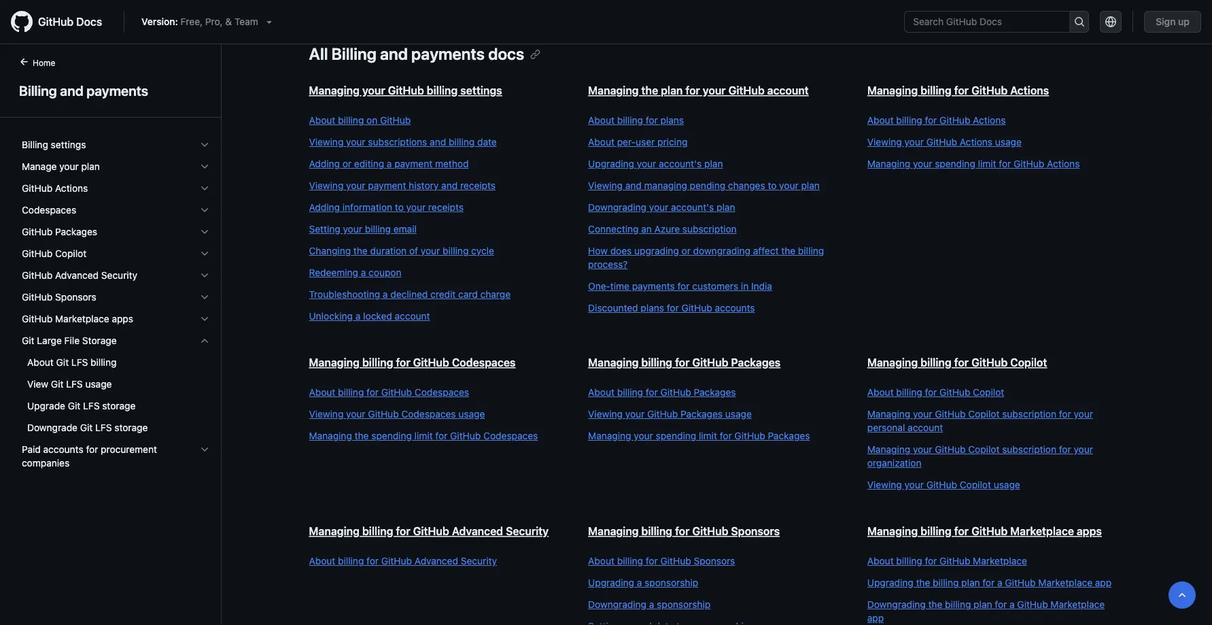 Task type: locate. For each thing, give the bounding box(es) containing it.
spending down viewing your github actions usage
[[935, 158, 976, 169]]

adding or editing a payment method
[[309, 158, 469, 169]]

sponsors up upgrading a sponsorship "link"
[[694, 555, 735, 567]]

advanced
[[55, 270, 99, 281], [452, 525, 503, 538], [415, 555, 458, 567]]

5 sc 9kayk9 0 image from the top
[[199, 292, 210, 303]]

sc 9kayk9 0 image for paid accounts for procurement companies
[[199, 444, 210, 455]]

and
[[380, 44, 408, 63], [60, 82, 83, 98], [430, 136, 446, 148], [441, 180, 458, 191], [626, 180, 642, 191]]

sc 9kayk9 0 image for manage your plan
[[199, 161, 210, 172]]

team
[[235, 16, 258, 27]]

and down about billing on github link at top
[[430, 136, 446, 148]]

1 vertical spatial to
[[395, 202, 404, 213]]

0 horizontal spatial accounts
[[43, 444, 83, 455]]

copilot inside managing your github copilot subscription for your personal account
[[969, 408, 1000, 420]]

0 vertical spatial payments
[[412, 44, 485, 63]]

subscriptions
[[368, 136, 427, 148]]

billing and payments link
[[16, 80, 205, 101]]

marketplace inside 'downgrading the billing plan for a github marketplace app'
[[1051, 599, 1105, 610]]

viewing your payment history and receipts
[[309, 180, 496, 191]]

advanced for about billing for github advanced security
[[415, 555, 458, 567]]

git inside 'link'
[[56, 357, 69, 368]]

2 adding from the top
[[309, 202, 340, 213]]

1 git large file storage element from the top
[[11, 330, 221, 439]]

git down view git lfs usage
[[68, 400, 80, 411]]

1 vertical spatial subscription
[[1003, 408, 1057, 420]]

about inside "link"
[[868, 115, 894, 126]]

copilot
[[55, 248, 87, 259], [1011, 356, 1048, 369], [973, 387, 1005, 398], [969, 408, 1000, 420], [969, 444, 1000, 455], [960, 479, 992, 490]]

about for managing the plan for your github account
[[588, 115, 615, 126]]

managing for managing billing for github codespaces
[[309, 356, 360, 369]]

2 vertical spatial advanced
[[415, 555, 458, 567]]

payment
[[395, 158, 433, 169], [368, 180, 406, 191]]

viewing inside viewing your subscriptions and billing date link
[[309, 136, 344, 148]]

usage down managing your github copilot subscription for your organization link
[[994, 479, 1021, 490]]

plan inside 'downgrading the billing plan for a github marketplace app'
[[974, 599, 993, 610]]

sc 9kayk9 0 image inside github copilot "dropdown button"
[[199, 248, 210, 259]]

advanced up about billing for github advanced security 'link'
[[452, 525, 503, 538]]

large
[[37, 335, 62, 346]]

duration
[[370, 245, 407, 256]]

changing
[[309, 245, 351, 256]]

managing for managing billing for github packages
[[588, 356, 639, 369]]

viewing down organization
[[868, 479, 902, 490]]

your for managing your spending limit for github actions
[[913, 158, 933, 169]]

connecting
[[588, 223, 639, 235]]

0 vertical spatial advanced
[[55, 270, 99, 281]]

managing
[[645, 180, 688, 191]]

paid accounts for procurement companies
[[22, 444, 157, 469]]

storage up 'procurement'
[[115, 422, 148, 433]]

1 horizontal spatial settings
[[461, 84, 502, 97]]

1 vertical spatial account
[[395, 310, 430, 322]]

tooltip
[[1169, 582, 1196, 609]]

copilot up github advanced security at top
[[55, 248, 87, 259]]

storage inside upgrade git lfs storage link
[[102, 400, 136, 411]]

plans down the one-time payments for customers in india
[[641, 302, 664, 314]]

the inside 'downgrading the billing plan for a github marketplace app'
[[929, 599, 943, 610]]

account's down the pricing
[[659, 158, 702, 169]]

billing up 'manage'
[[22, 139, 48, 150]]

git down upgrade git lfs storage
[[80, 422, 93, 433]]

apps inside dropdown button
[[112, 313, 133, 324]]

storage down "view git lfs usage" link in the left of the page
[[102, 400, 136, 411]]

a down upgrading the billing plan for a github marketplace app link
[[1010, 599, 1015, 610]]

sc 9kayk9 0 image
[[199, 139, 210, 150], [199, 183, 210, 194], [199, 205, 210, 216], [199, 444, 210, 455]]

&
[[225, 16, 232, 27]]

2 sc 9kayk9 0 image from the top
[[199, 226, 210, 237]]

search image
[[1074, 16, 1085, 27]]

2 vertical spatial subscription
[[1003, 444, 1057, 455]]

or right upgrading
[[682, 245, 691, 256]]

for inside paid accounts for procurement companies
[[86, 444, 98, 455]]

2 git large file storage element from the top
[[11, 352, 221, 439]]

viewing down about billing for github codespaces at left bottom
[[309, 408, 344, 420]]

upgrading up downgrading a sponsorship
[[588, 577, 635, 588]]

setting your billing email
[[309, 223, 417, 235]]

lfs inside the about git lfs billing 'link'
[[71, 357, 88, 368]]

viewing inside viewing your github actions usage link
[[868, 136, 902, 148]]

sponsorship down 'about billing for github sponsors'
[[645, 577, 699, 588]]

2 vertical spatial sponsors
[[694, 555, 735, 567]]

1 horizontal spatial apps
[[1077, 525, 1102, 538]]

storage inside downgrade git lfs storage 'link'
[[115, 422, 148, 433]]

1 horizontal spatial accounts
[[715, 302, 755, 314]]

lfs inside downgrade git lfs storage 'link'
[[95, 422, 112, 433]]

limit down viewing your github codespaces usage link
[[415, 430, 433, 441]]

billing right the all in the left of the page
[[332, 44, 377, 63]]

security inside 'link'
[[461, 555, 497, 567]]

managing billing for github advanced security
[[309, 525, 549, 538]]

about billing for github sponsors link
[[588, 554, 841, 568]]

limit down viewing your github packages usage link
[[699, 430, 717, 441]]

sc 9kayk9 0 image inside 'manage your plan' dropdown button
[[199, 161, 210, 172]]

receipts down method
[[460, 180, 496, 191]]

managing your github billing settings link
[[309, 84, 502, 97]]

downgrading down upgrading a sponsorship
[[588, 599, 647, 610]]

free,
[[181, 16, 203, 27]]

unlocking a locked account link
[[309, 309, 561, 323]]

1 vertical spatial sponsors
[[731, 525, 780, 538]]

about for managing billing for github sponsors
[[588, 555, 615, 567]]

0 vertical spatial security
[[101, 270, 137, 281]]

sc 9kayk9 0 image inside git large file storage dropdown button
[[199, 335, 210, 346]]

limit for codespaces
[[415, 430, 433, 441]]

plan down billing settings dropdown button
[[81, 161, 100, 172]]

all billing and payments docs
[[309, 44, 525, 63]]

payments up billing settings dropdown button
[[87, 82, 148, 98]]

adding left the editing
[[309, 158, 340, 169]]

sponsors for about billing for github sponsors
[[694, 555, 735, 567]]

0 horizontal spatial security
[[101, 270, 137, 281]]

sc 9kayk9 0 image
[[199, 161, 210, 172], [199, 226, 210, 237], [199, 248, 210, 259], [199, 270, 210, 281], [199, 292, 210, 303], [199, 314, 210, 324], [199, 335, 210, 346]]

payment up the history
[[395, 158, 433, 169]]

1 sc 9kayk9 0 image from the top
[[199, 139, 210, 150]]

usage
[[996, 136, 1022, 148], [85, 378, 112, 390], [459, 408, 485, 420], [726, 408, 752, 420], [994, 479, 1021, 490]]

plans
[[661, 115, 684, 126], [641, 302, 664, 314]]

discounted plans for github accounts link
[[588, 301, 841, 315]]

plan down upgrading the billing plan for a github marketplace app
[[974, 599, 993, 610]]

to down viewing your payment history and receipts
[[395, 202, 404, 213]]

3 sc 9kayk9 0 image from the top
[[199, 205, 210, 216]]

1 horizontal spatial spending
[[656, 430, 697, 441]]

downgrading
[[588, 202, 647, 213], [588, 599, 647, 610], [868, 599, 926, 610]]

billing inside "link"
[[897, 115, 923, 126]]

billing inside dropdown button
[[22, 139, 48, 150]]

the for downgrading the billing plan for a github marketplace app
[[929, 599, 943, 610]]

upgrading a sponsorship link
[[588, 576, 841, 590]]

6 sc 9kayk9 0 image from the top
[[199, 314, 210, 324]]

plan up about billing for plans at the top of the page
[[661, 84, 683, 97]]

sponsors up 'github marketplace apps'
[[55, 291, 96, 303]]

0 vertical spatial or
[[343, 158, 352, 169]]

viewing for viewing your github codespaces usage
[[309, 408, 344, 420]]

upgrade git lfs storage link
[[16, 395, 216, 417]]

2 horizontal spatial spending
[[935, 158, 976, 169]]

1 horizontal spatial account
[[768, 84, 809, 97]]

codespaces
[[22, 204, 76, 216], [452, 356, 516, 369], [415, 387, 469, 398], [402, 408, 456, 420], [484, 430, 538, 441]]

accounts inside paid accounts for procurement companies
[[43, 444, 83, 455]]

email
[[394, 223, 417, 235]]

upgrading inside "link"
[[588, 577, 635, 588]]

github inside managing your github copilot subscription for your organization
[[935, 444, 966, 455]]

managing inside managing your github copilot subscription for your personal account
[[868, 408, 911, 420]]

None search field
[[905, 11, 1090, 33]]

receipts
[[460, 180, 496, 191], [428, 202, 464, 213]]

4 sc 9kayk9 0 image from the top
[[199, 444, 210, 455]]

downgrading for managing billing for github sponsors
[[588, 599, 647, 610]]

limit for actions
[[978, 158, 997, 169]]

payments up discounted plans for github accounts
[[632, 281, 675, 292]]

docs
[[76, 15, 102, 28]]

india
[[752, 281, 773, 292]]

0 vertical spatial settings
[[461, 84, 502, 97]]

2 vertical spatial billing
[[22, 139, 48, 150]]

spending for actions
[[935, 158, 976, 169]]

0 horizontal spatial app
[[868, 612, 884, 624]]

billing inside 'link'
[[338, 555, 364, 567]]

lfs down about git lfs billing
[[66, 378, 83, 390]]

0 vertical spatial adding
[[309, 158, 340, 169]]

sc 9kayk9 0 image inside github marketplace apps dropdown button
[[199, 314, 210, 324]]

limit down viewing your github actions usage link
[[978, 158, 997, 169]]

2 vertical spatial security
[[461, 555, 497, 567]]

1 vertical spatial storage
[[115, 422, 148, 433]]

1 vertical spatial apps
[[1077, 525, 1102, 538]]

the for changing the duration of your billing cycle
[[354, 245, 368, 256]]

git for upgrade
[[68, 400, 80, 411]]

viewing inside viewing your github packages usage link
[[588, 408, 623, 420]]

account's down viewing and managing pending changes to your plan
[[671, 202, 714, 213]]

billing inside 'link'
[[91, 357, 117, 368]]

advanced inside 'link'
[[415, 555, 458, 567]]

sponsorship for downgrading a sponsorship
[[657, 599, 711, 610]]

app for downgrading the billing plan for a github marketplace app
[[868, 612, 884, 624]]

about inside 'link'
[[27, 357, 54, 368]]

viewing for viewing your github packages usage
[[588, 408, 623, 420]]

managing for managing your github copilot subscription for your organization
[[868, 444, 911, 455]]

managing for managing billing for github advanced security
[[309, 525, 360, 538]]

your for viewing your payment history and receipts
[[346, 180, 366, 191]]

sc 9kayk9 0 image inside github sponsors dropdown button
[[199, 292, 210, 303]]

a right the editing
[[387, 158, 392, 169]]

upgrade
[[27, 400, 65, 411]]

1 horizontal spatial payments
[[412, 44, 485, 63]]

2 horizontal spatial limit
[[978, 158, 997, 169]]

settings inside dropdown button
[[51, 139, 86, 150]]

adding for adding information to your receipts
[[309, 202, 340, 213]]

viewing for viewing your github copilot usage
[[868, 479, 902, 490]]

1 horizontal spatial to
[[768, 180, 777, 191]]

spending down viewing your github codespaces usage
[[372, 430, 412, 441]]

downgrading for managing billing for github marketplace apps
[[868, 599, 926, 610]]

viewing inside viewing and managing pending changes to your plan link
[[588, 180, 623, 191]]

1 horizontal spatial or
[[682, 245, 691, 256]]

scroll to top image
[[1177, 590, 1188, 601]]

billing
[[427, 84, 458, 97], [921, 84, 952, 97], [338, 115, 364, 126], [617, 115, 643, 126], [897, 115, 923, 126], [449, 136, 475, 148], [365, 223, 391, 235], [443, 245, 469, 256], [798, 245, 824, 256], [362, 356, 393, 369], [642, 356, 673, 369], [921, 356, 952, 369], [91, 357, 117, 368], [338, 387, 364, 398], [617, 387, 643, 398], [897, 387, 923, 398], [362, 525, 393, 538], [642, 525, 673, 538], [921, 525, 952, 538], [338, 555, 364, 567], [617, 555, 643, 567], [897, 555, 923, 567], [933, 577, 959, 588], [945, 599, 972, 610]]

receipts down viewing your payment history and receipts link
[[428, 202, 464, 213]]

plans up the pricing
[[661, 115, 684, 126]]

account's for downgrading your account's plan
[[671, 202, 714, 213]]

sponsorship
[[645, 577, 699, 588], [657, 599, 711, 610]]

per-
[[617, 136, 636, 148]]

4 sc 9kayk9 0 image from the top
[[199, 270, 210, 281]]

settings up manage your plan
[[51, 139, 86, 150]]

and up "managing your github billing settings" "link"
[[380, 44, 408, 63]]

payment up adding information to your receipts
[[368, 180, 406, 191]]

2 sc 9kayk9 0 image from the top
[[199, 183, 210, 194]]

0 horizontal spatial limit
[[415, 430, 433, 441]]

copilot inside "dropdown button"
[[55, 248, 87, 259]]

sc 9kayk9 0 image inside the github packages dropdown button
[[199, 226, 210, 237]]

viewing inside viewing your github copilot usage link
[[868, 479, 902, 490]]

viewing for viewing and managing pending changes to your plan
[[588, 180, 623, 191]]

all
[[309, 44, 328, 63]]

lfs for downgrade
[[95, 422, 112, 433]]

1 vertical spatial payment
[[368, 180, 406, 191]]

process?
[[588, 259, 628, 270]]

0 vertical spatial sponsors
[[55, 291, 96, 303]]

1 vertical spatial accounts
[[43, 444, 83, 455]]

2 horizontal spatial security
[[506, 525, 549, 538]]

affect
[[753, 245, 779, 256]]

account's inside upgrading your account's plan link
[[659, 158, 702, 169]]

packages inside dropdown button
[[55, 226, 97, 237]]

limit for packages
[[699, 430, 717, 441]]

how
[[588, 245, 608, 256]]

payments up "managing your github billing settings" "link"
[[412, 44, 485, 63]]

payments
[[412, 44, 485, 63], [87, 82, 148, 98], [632, 281, 675, 292]]

billing down home 'link'
[[19, 82, 57, 98]]

managing for managing your github copilot subscription for your personal account
[[868, 408, 911, 420]]

0 horizontal spatial apps
[[112, 313, 133, 324]]

lfs for view
[[66, 378, 83, 390]]

lfs down upgrade git lfs storage link
[[95, 422, 112, 433]]

1 vertical spatial payments
[[87, 82, 148, 98]]

copilot down about billing for github copilot link
[[969, 408, 1000, 420]]

github packages button
[[16, 221, 216, 243]]

usage for managing billing for github packages
[[726, 408, 752, 420]]

your for managing your github copilot subscription for your organization
[[913, 444, 933, 455]]

git right view
[[51, 378, 64, 390]]

0 horizontal spatial to
[[395, 202, 404, 213]]

about for managing billing for github copilot
[[868, 387, 894, 398]]

managing for managing billing for github copilot
[[868, 356, 918, 369]]

managing your github copilot subscription for your personal account
[[868, 408, 1094, 433]]

2 horizontal spatial account
[[908, 422, 943, 433]]

0 vertical spatial storage
[[102, 400, 136, 411]]

sc 9kayk9 0 image inside the codespaces dropdown button
[[199, 205, 210, 216]]

managing billing for github advanced security link
[[309, 525, 549, 538]]

usage for managing billing for github codespaces
[[459, 408, 485, 420]]

sc 9kayk9 0 image for billing settings
[[199, 139, 210, 150]]

1 vertical spatial settings
[[51, 139, 86, 150]]

1 sc 9kayk9 0 image from the top
[[199, 161, 210, 172]]

unlocking a locked account
[[309, 310, 430, 322]]

viewing inside viewing your github codespaces usage link
[[309, 408, 344, 420]]

managing inside managing your github copilot subscription for your organization
[[868, 444, 911, 455]]

2 vertical spatial payments
[[632, 281, 675, 292]]

a left coupon
[[361, 267, 366, 278]]

a left locked in the left of the page
[[356, 310, 361, 322]]

managing for managing the spending limit for github codespaces
[[309, 430, 352, 441]]

about for managing billing for github actions
[[868, 115, 894, 126]]

usage for managing billing for github actions
[[996, 136, 1022, 148]]

the for managing the plan for your github account
[[642, 84, 658, 97]]

all billing and payments docs link
[[309, 44, 541, 63]]

viewing up setting
[[309, 180, 344, 191]]

git down the "git large file storage"
[[56, 357, 69, 368]]

user
[[636, 136, 655, 148]]

billing and payments element
[[0, 55, 222, 624]]

plan right changes
[[802, 180, 820, 191]]

1 horizontal spatial security
[[461, 555, 497, 567]]

git large file storage button
[[16, 330, 216, 352]]

github inside "link"
[[940, 115, 971, 126]]

subscription down about billing for github copilot link
[[1003, 408, 1057, 420]]

managing for managing your spending limit for github actions
[[868, 158, 911, 169]]

viewing down about billing on github
[[309, 136, 344, 148]]

spending down viewing your github packages usage
[[656, 430, 697, 441]]

viewing your github codespaces usage link
[[309, 407, 561, 421]]

viewing down about billing for github packages
[[588, 408, 623, 420]]

lfs inside "view git lfs usage" link
[[66, 378, 83, 390]]

0 horizontal spatial payments
[[87, 82, 148, 98]]

your for viewing your github packages usage
[[626, 408, 645, 420]]

github inside "dropdown button"
[[22, 248, 53, 259]]

1 vertical spatial security
[[506, 525, 549, 538]]

a up downgrading a sponsorship
[[637, 577, 642, 588]]

1 vertical spatial app
[[868, 612, 884, 624]]

0 vertical spatial apps
[[112, 313, 133, 324]]

subscription for managing your github copilot subscription for your personal account
[[1003, 408, 1057, 420]]

organization
[[868, 457, 922, 469]]

the for upgrading the billing plan for a github marketplace app
[[916, 577, 931, 588]]

sign up link
[[1145, 11, 1202, 33]]

0 vertical spatial plans
[[661, 115, 684, 126]]

charge
[[481, 289, 511, 300]]

0 vertical spatial receipts
[[460, 180, 496, 191]]

managing billing for github packages
[[588, 356, 781, 369]]

0 vertical spatial account's
[[659, 158, 702, 169]]

1 vertical spatial adding
[[309, 202, 340, 213]]

sc 9kayk9 0 image for github packages
[[199, 226, 210, 237]]

downgrade git lfs storage link
[[16, 417, 216, 439]]

usage down about billing for github codespaces link
[[459, 408, 485, 420]]

managing billing for github actions link
[[868, 84, 1050, 97]]

2 horizontal spatial payments
[[632, 281, 675, 292]]

troubleshooting
[[309, 289, 380, 300]]

settings down the docs
[[461, 84, 502, 97]]

1 horizontal spatial app
[[1096, 577, 1112, 588]]

sponsorship for upgrading a sponsorship
[[645, 577, 699, 588]]

security for about billing for github advanced security
[[461, 555, 497, 567]]

downgrading inside 'downgrading the billing plan for a github marketplace app'
[[868, 599, 926, 610]]

troubleshooting a declined credit card charge link
[[309, 288, 561, 301]]

0 horizontal spatial account
[[395, 310, 430, 322]]

for inside 'link'
[[367, 555, 379, 567]]

viewing inside viewing your payment history and receipts link
[[309, 180, 344, 191]]

github sponsors
[[22, 291, 96, 303]]

git large file storage element
[[11, 330, 221, 439], [11, 352, 221, 439]]

advanced down managing billing for github advanced security on the left bottom of page
[[415, 555, 458, 567]]

upgrading down "about billing for github marketplace"
[[868, 577, 914, 588]]

github inside 'downgrading the billing plan for a github marketplace app'
[[1018, 599, 1049, 610]]

git inside 'link'
[[80, 422, 93, 433]]

adding up setting
[[309, 202, 340, 213]]

usage inside the billing and payments element
[[85, 378, 112, 390]]

subscription inside managing your github copilot subscription for your personal account
[[1003, 408, 1057, 420]]

sc 9kayk9 0 image inside billing settings dropdown button
[[199, 139, 210, 150]]

sponsorship down upgrading a sponsorship "link"
[[657, 599, 711, 610]]

0 vertical spatial billing
[[332, 44, 377, 63]]

advanced for managing billing for github advanced security
[[452, 525, 503, 538]]

downgrading down "about billing for github marketplace"
[[868, 599, 926, 610]]

0 vertical spatial sponsorship
[[645, 577, 699, 588]]

1 vertical spatial advanced
[[452, 525, 503, 538]]

lfs up downgrade git lfs storage on the bottom left of page
[[83, 400, 100, 411]]

1 vertical spatial or
[[682, 245, 691, 256]]

sponsorship inside "link"
[[645, 577, 699, 588]]

copilot down managing your github copilot subscription for your personal account on the right bottom of the page
[[969, 444, 1000, 455]]

coupon
[[369, 267, 402, 278]]

upgrading down per-
[[588, 158, 635, 169]]

accounts up companies
[[43, 444, 83, 455]]

account's inside downgrading your account's plan link
[[671, 202, 714, 213]]

1 adding from the top
[[309, 158, 340, 169]]

advanced up the github sponsors
[[55, 270, 99, 281]]

about billing for github actions
[[868, 115, 1006, 126]]

viewing up connecting
[[588, 180, 623, 191]]

viewing down about billing for github actions
[[868, 136, 902, 148]]

your for viewing your subscriptions and billing date
[[346, 136, 366, 148]]

your for viewing your github copilot usage
[[905, 479, 924, 490]]

adding or editing a payment method link
[[309, 157, 561, 171]]

github docs link
[[11, 11, 113, 33]]

about billing on github
[[309, 115, 411, 126]]

subscription inside managing your github copilot subscription for your organization
[[1003, 444, 1057, 455]]

credit
[[431, 289, 456, 300]]

github actions
[[22, 183, 88, 194]]

accounts down in
[[715, 302, 755, 314]]

viewing your github actions usage
[[868, 136, 1022, 148]]

your for setting your billing email
[[343, 223, 363, 235]]

1 horizontal spatial limit
[[699, 430, 717, 441]]

subscription down managing your github copilot subscription for your personal account link
[[1003, 444, 1057, 455]]

sc 9kayk9 0 image inside paid accounts for procurement companies 'dropdown button'
[[199, 444, 210, 455]]

marketplace
[[55, 313, 109, 324], [1011, 525, 1075, 538], [973, 555, 1028, 567], [1039, 577, 1093, 588], [1051, 599, 1105, 610]]

1 vertical spatial plans
[[641, 302, 664, 314]]

subscription down downgrading your account's plan link
[[683, 223, 737, 235]]

lfs inside upgrade git lfs storage link
[[83, 400, 100, 411]]

managing inside managing the spending limit for github codespaces link
[[309, 430, 352, 441]]

3 sc 9kayk9 0 image from the top
[[199, 248, 210, 259]]

your
[[362, 84, 385, 97], [703, 84, 726, 97], [346, 136, 366, 148], [905, 136, 924, 148], [637, 158, 657, 169], [913, 158, 933, 169], [59, 161, 79, 172], [346, 180, 366, 191], [780, 180, 799, 191], [406, 202, 426, 213], [649, 202, 669, 213], [343, 223, 363, 235], [421, 245, 440, 256], [346, 408, 366, 420], [626, 408, 645, 420], [913, 408, 933, 420], [1074, 408, 1094, 420], [634, 430, 653, 441], [913, 444, 933, 455], [1074, 444, 1094, 455], [905, 479, 924, 490]]

lfs down file on the left
[[71, 357, 88, 368]]

sc 9kayk9 0 image inside github actions dropdown button
[[199, 183, 210, 194]]

1 vertical spatial account's
[[671, 202, 714, 213]]

7 sc 9kayk9 0 image from the top
[[199, 335, 210, 346]]

select language: current language is english image
[[1106, 16, 1117, 27]]

sponsors up about billing for github sponsors link
[[731, 525, 780, 538]]

managing inside managing your spending limit for github packages link
[[588, 430, 632, 441]]

upgrading for managing billing for github marketplace apps
[[868, 577, 914, 588]]

app inside 'downgrading the billing plan for a github marketplace app'
[[868, 612, 884, 624]]

discounted plans for github accounts
[[588, 302, 755, 314]]

sc 9kayk9 0 image inside 'github advanced security' dropdown button
[[199, 270, 210, 281]]

pro,
[[205, 16, 223, 27]]

to right changes
[[768, 180, 777, 191]]

or left the editing
[[343, 158, 352, 169]]

usage down about billing for github actions "link"
[[996, 136, 1022, 148]]

for inside managing your github copilot subscription for your organization
[[1059, 444, 1072, 455]]

usage down about billing for github packages link
[[726, 408, 752, 420]]

2 vertical spatial account
[[908, 422, 943, 433]]

usage down the about git lfs billing 'link'
[[85, 378, 112, 390]]

0 horizontal spatial spending
[[372, 430, 412, 441]]

git left large
[[22, 335, 34, 346]]

managing billing for github sponsors
[[588, 525, 780, 538]]

viewing for viewing your github actions usage
[[868, 136, 902, 148]]

1 vertical spatial billing
[[19, 82, 57, 98]]

your inside dropdown button
[[59, 161, 79, 172]]

adding for adding or editing a payment method
[[309, 158, 340, 169]]

upgrading the billing plan for a github marketplace app link
[[868, 576, 1120, 590]]

git for view
[[51, 378, 64, 390]]

0 horizontal spatial settings
[[51, 139, 86, 150]]

advanced inside dropdown button
[[55, 270, 99, 281]]

0 vertical spatial app
[[1096, 577, 1112, 588]]

1 vertical spatial sponsorship
[[657, 599, 711, 610]]

plan down 'about per-user pricing' link
[[705, 158, 723, 169]]

managing billing for github marketplace apps
[[868, 525, 1102, 538]]



Task type: describe. For each thing, give the bounding box(es) containing it.
viewing your github codespaces usage
[[309, 408, 485, 420]]

plans inside about billing for plans link
[[661, 115, 684, 126]]

about inside 'link'
[[309, 555, 336, 567]]

managing the plan for your github account link
[[588, 84, 809, 97]]

plans inside discounted plans for github accounts link
[[641, 302, 664, 314]]

managing your github copilot subscription for your personal account link
[[868, 407, 1120, 435]]

one-time payments for customers in india link
[[588, 280, 841, 293]]

sc 9kayk9 0 image for github advanced security
[[199, 270, 210, 281]]

sign
[[1156, 16, 1176, 27]]

paid accounts for procurement companies button
[[16, 439, 216, 474]]

manage
[[22, 161, 57, 172]]

changes
[[728, 180, 766, 191]]

0 horizontal spatial or
[[343, 158, 352, 169]]

version: free, pro, & team
[[142, 16, 258, 27]]

spending for packages
[[656, 430, 697, 441]]

downgrading
[[694, 245, 751, 256]]

viewing your github copilot usage
[[868, 479, 1021, 490]]

managing for managing billing for github sponsors
[[588, 525, 639, 538]]

account's for upgrading your account's plan
[[659, 158, 702, 169]]

managing for managing your github billing settings
[[309, 84, 360, 97]]

security inside dropdown button
[[101, 270, 137, 281]]

managing your github copilot subscription for your organization link
[[868, 443, 1120, 470]]

or inside how does upgrading or downgrading affect the billing process?
[[682, 245, 691, 256]]

about per-user pricing link
[[588, 135, 841, 149]]

card
[[458, 289, 478, 300]]

your for downgrading your account's plan
[[649, 202, 669, 213]]

date
[[477, 136, 497, 148]]

unlocking
[[309, 310, 353, 322]]

managing billing for github codespaces link
[[309, 356, 516, 369]]

information
[[343, 202, 393, 213]]

upgrading a sponsorship
[[588, 577, 699, 588]]

a down coupon
[[383, 289, 388, 300]]

managing for managing billing for github actions
[[868, 84, 918, 97]]

about billing for github marketplace
[[868, 555, 1028, 567]]

of
[[409, 245, 418, 256]]

lfs for about
[[71, 357, 88, 368]]

adding information to your receipts
[[309, 202, 464, 213]]

subscription for managing your github copilot subscription for your organization
[[1003, 444, 1057, 455]]

sponsors inside dropdown button
[[55, 291, 96, 303]]

git large file storage element containing about git lfs billing
[[11, 352, 221, 439]]

a down upgrading a sponsorship
[[649, 599, 655, 610]]

your for managing your github billing settings
[[362, 84, 385, 97]]

github advanced security button
[[16, 265, 216, 286]]

codespaces button
[[16, 199, 216, 221]]

sc 9kayk9 0 image for github copilot
[[199, 248, 210, 259]]

viewing your subscriptions and billing date link
[[309, 135, 561, 149]]

1 vertical spatial receipts
[[428, 202, 464, 213]]

viewing your subscriptions and billing date
[[309, 136, 497, 148]]

about for managing billing for github marketplace apps
[[868, 555, 894, 567]]

payments for billing and payments
[[87, 82, 148, 98]]

storage for downgrade git lfs storage
[[115, 422, 148, 433]]

about billing for github packages link
[[588, 386, 841, 399]]

plan down 'about billing for github marketplace' link
[[962, 577, 980, 588]]

about billing for plans link
[[588, 114, 841, 127]]

your for managing your github copilot subscription for your personal account
[[913, 408, 933, 420]]

git inside dropdown button
[[22, 335, 34, 346]]

downgrading up connecting
[[588, 202, 647, 213]]

pending
[[690, 180, 726, 191]]

for inside "link"
[[925, 115, 937, 126]]

one-
[[588, 281, 611, 292]]

your for managing your spending limit for github packages
[[634, 430, 653, 441]]

marketplace inside dropdown button
[[55, 313, 109, 324]]

github actions button
[[16, 178, 216, 199]]

managing for managing the plan for your github account
[[588, 84, 639, 97]]

viewing for viewing your subscriptions and billing date
[[309, 136, 344, 148]]

editing
[[354, 158, 384, 169]]

sc 9kayk9 0 image for git large file storage
[[199, 335, 210, 346]]

about for managing your github billing settings
[[309, 115, 336, 126]]

managing your spending limit for github actions link
[[868, 157, 1120, 171]]

viewing for viewing your payment history and receipts
[[309, 180, 344, 191]]

about git lfs billing
[[27, 357, 117, 368]]

azure
[[655, 223, 680, 235]]

about billing for github packages
[[588, 387, 736, 398]]

about billing for github copilot
[[868, 387, 1005, 398]]

managing billing for github packages link
[[588, 356, 781, 369]]

copilot up about billing for github copilot link
[[1011, 356, 1048, 369]]

github inside managing your github copilot subscription for your personal account
[[935, 408, 966, 420]]

your for manage your plan
[[59, 161, 79, 172]]

for inside managing your github copilot subscription for your personal account
[[1059, 408, 1072, 420]]

github marketplace apps
[[22, 313, 133, 324]]

sc 9kayk9 0 image for codespaces
[[199, 205, 210, 216]]

managing for managing billing for github marketplace apps
[[868, 525, 918, 538]]

in
[[741, 281, 749, 292]]

plan inside dropdown button
[[81, 161, 100, 172]]

Search GitHub Docs search field
[[905, 12, 1070, 32]]

viewing your github copilot usage link
[[868, 478, 1120, 492]]

viewing and managing pending changes to your plan link
[[588, 179, 841, 192]]

sc 9kayk9 0 image for github marketplace apps
[[199, 314, 210, 324]]

viewing your github actions usage link
[[868, 135, 1120, 149]]

github advanced security
[[22, 270, 137, 281]]

0 vertical spatial account
[[768, 84, 809, 97]]

the for managing the spending limit for github codespaces
[[355, 430, 369, 441]]

a inside "link"
[[637, 577, 642, 588]]

about per-user pricing
[[588, 136, 688, 148]]

downgrade
[[27, 422, 78, 433]]

about for managing billing for github packages
[[588, 387, 615, 398]]

payments for one-time payments for customers in india
[[632, 281, 675, 292]]

your for viewing your github codespaces usage
[[346, 408, 366, 420]]

view git lfs usage
[[27, 378, 112, 390]]

about billing for plans
[[588, 115, 684, 126]]

and down upgrading your account's plan
[[626, 180, 642, 191]]

app for upgrading the billing plan for a github marketplace app
[[1096, 577, 1112, 588]]

the inside how does upgrading or downgrading affect the billing process?
[[782, 245, 796, 256]]

upgrading your account's plan
[[588, 158, 723, 169]]

downgrade git lfs storage
[[27, 422, 148, 433]]

on
[[367, 115, 378, 126]]

billing settings
[[22, 139, 86, 150]]

0 vertical spatial to
[[768, 180, 777, 191]]

managing your spending limit for github packages link
[[588, 429, 841, 443]]

managing for managing your spending limit for github packages
[[588, 430, 632, 441]]

about billing for github codespaces
[[309, 387, 469, 398]]

spending for codespaces
[[372, 430, 412, 441]]

billing for billing settings
[[22, 139, 48, 150]]

codespaces inside dropdown button
[[22, 204, 76, 216]]

downgrading the billing plan for a github marketplace app
[[868, 599, 1105, 624]]

view git lfs usage link
[[16, 373, 216, 395]]

time
[[611, 281, 630, 292]]

actions inside "link"
[[973, 115, 1006, 126]]

copilot up managing your github copilot subscription for your personal account link
[[973, 387, 1005, 398]]

about for managing billing for github codespaces
[[309, 387, 336, 398]]

github marketplace apps button
[[16, 308, 216, 330]]

downgrading your account's plan
[[588, 202, 736, 213]]

billing for billing and payments
[[19, 82, 57, 98]]

copilot down managing your github copilot subscription for your organization
[[960, 479, 992, 490]]

up
[[1179, 16, 1190, 27]]

git large file storage element containing git large file storage
[[11, 330, 221, 439]]

0 vertical spatial accounts
[[715, 302, 755, 314]]

cycle
[[471, 245, 494, 256]]

managing billing for github copilot
[[868, 356, 1048, 369]]

0 vertical spatial payment
[[395, 158, 433, 169]]

git for downgrade
[[80, 422, 93, 433]]

upgrading for managing billing for github sponsors
[[588, 577, 635, 588]]

about billing for github actions link
[[868, 114, 1120, 127]]

sc 9kayk9 0 image for github sponsors
[[199, 292, 210, 303]]

view
[[27, 378, 48, 390]]

viewing your payment history and receipts link
[[309, 179, 561, 192]]

storage for upgrade git lfs storage
[[102, 400, 136, 411]]

actions inside dropdown button
[[55, 183, 88, 194]]

about billing for github advanced security
[[309, 555, 497, 567]]

docs
[[488, 44, 525, 63]]

an
[[642, 223, 652, 235]]

for inside 'downgrading the billing plan for a github marketplace app'
[[995, 599, 1007, 610]]

copilot inside managing your github copilot subscription for your organization
[[969, 444, 1000, 455]]

home
[[33, 58, 55, 67]]

billing inside 'downgrading the billing plan for a github marketplace app'
[[945, 599, 972, 610]]

a down 'about billing for github marketplace' link
[[998, 577, 1003, 588]]

and down home 'link'
[[60, 82, 83, 98]]

0 vertical spatial subscription
[[683, 223, 737, 235]]

github inside 'link'
[[381, 555, 412, 567]]

git for about
[[56, 357, 69, 368]]

plan down viewing and managing pending changes to your plan link
[[717, 202, 736, 213]]

lfs for upgrade
[[83, 400, 100, 411]]

a inside 'downgrading the billing plan for a github marketplace app'
[[1010, 599, 1015, 610]]

about billing for github codespaces link
[[309, 386, 561, 399]]

billing inside how does upgrading or downgrading affect the billing process?
[[798, 245, 824, 256]]

git large file storage
[[22, 335, 117, 346]]

your for upgrading your account's plan
[[637, 158, 657, 169]]

about billing for github advanced security link
[[309, 554, 561, 568]]

upgrade git lfs storage
[[27, 400, 136, 411]]

security for managing billing for github advanced security
[[506, 525, 549, 538]]

and down method
[[441, 180, 458, 191]]

about billing for github marketplace link
[[868, 554, 1120, 568]]

sponsors for managing billing for github sponsors
[[731, 525, 780, 538]]

sc 9kayk9 0 image for github actions
[[199, 183, 210, 194]]

account inside managing your github copilot subscription for your personal account
[[908, 422, 943, 433]]

github copilot button
[[16, 243, 216, 265]]

locked
[[363, 310, 392, 322]]

connecting an azure subscription link
[[588, 222, 841, 236]]

your for viewing your github actions usage
[[905, 136, 924, 148]]

triangle down image
[[264, 16, 275, 27]]

about git lfs billing link
[[16, 352, 216, 373]]

downgrading a sponsorship
[[588, 599, 711, 610]]

upgrading your account's plan link
[[588, 157, 841, 171]]

method
[[435, 158, 469, 169]]



Task type: vqa. For each thing, say whether or not it's contained in the screenshot.
history
yes



